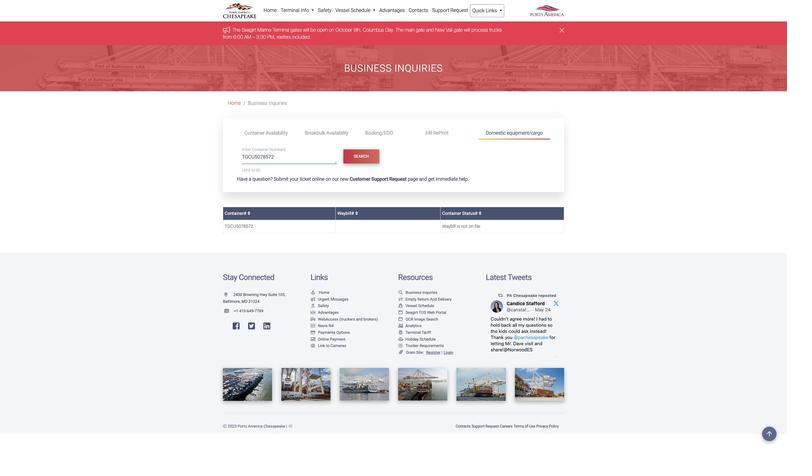 Task type: locate. For each thing, give the bounding box(es) containing it.
domestic equipment/cargo
[[486, 130, 543, 136]]

file invoice image
[[399, 331, 403, 335]]

1 vertical spatial schedule
[[419, 304, 435, 309]]

bullhorn image up from
[[223, 26, 233, 33]]

1 vertical spatial browser image
[[399, 318, 403, 322]]

terminal up 'reefers' at left
[[273, 27, 289, 33]]

seagirt up am
[[242, 27, 256, 33]]

payments options
[[318, 331, 350, 335]]

included.
[[292, 34, 311, 40]]

careers link
[[500, 421, 514, 432]]

safety link down urgent on the left bottom
[[311, 304, 329, 309]]

container# link
[[225, 211, 251, 216]]

| left the login link
[[442, 350, 443, 355]]

safety down urgent on the left bottom
[[318, 304, 329, 309]]

and inside the seagirt marine terminal gates will be open on october 9th, columbus day. the main gate and new vail gate will process trucks from 6:00 am – 3:30 pm, reefers included.
[[427, 27, 434, 33]]

container right enter
[[252, 148, 269, 152]]

1 horizontal spatial vessel schedule link
[[399, 304, 435, 309]]

2 vertical spatial inquiries
[[423, 291, 438, 295]]

advantages link up webaccess
[[311, 311, 339, 315]]

connected
[[239, 273, 275, 282]]

to left 50
[[252, 168, 255, 173]]

1 horizontal spatial seagirt
[[406, 311, 418, 315]]

|
[[442, 350, 443, 355], [286, 424, 287, 429]]

0 vertical spatial home link
[[262, 4, 279, 17]]

contacts link
[[407, 4, 431, 17], [456, 421, 472, 432]]

trucker requirements
[[406, 344, 444, 348]]

use
[[530, 424, 536, 429]]

1 vertical spatial support request link
[[472, 421, 500, 432]]

0 horizontal spatial vessel
[[336, 7, 350, 13]]

0 horizontal spatial vessel schedule
[[336, 7, 372, 13]]

delivery
[[438, 297, 452, 302]]

reefers
[[277, 34, 291, 40]]

request left quick
[[451, 7, 469, 13]]

terminal for terminal tariff
[[406, 331, 421, 335]]

browser image for ocr
[[399, 318, 403, 322]]

0 vertical spatial container
[[245, 130, 265, 136]]

0 horizontal spatial will
[[303, 27, 309, 33]]

support request link
[[431, 4, 471, 17], [472, 421, 500, 432]]

2 horizontal spatial home
[[319, 291, 330, 295]]

and
[[427, 27, 434, 33], [419, 176, 427, 182], [356, 317, 363, 322]]

0 horizontal spatial availability
[[266, 130, 288, 136]]

availability right breakbulk
[[327, 130, 349, 136]]

terminal info
[[281, 7, 311, 13]]

link
[[318, 344, 325, 348]]

request left page on the right
[[390, 176, 407, 182]]

1 availability from the left
[[266, 130, 288, 136]]

1 vertical spatial contacts link
[[456, 421, 472, 432]]

1 horizontal spatial availability
[[327, 130, 349, 136]]

1 sort image from the left
[[248, 211, 251, 216]]

facebook square image
[[233, 323, 240, 330]]

get
[[428, 176, 435, 182]]

terminal down analytics
[[406, 331, 421, 335]]

1 will from the left
[[303, 27, 309, 33]]

to for 50
[[252, 168, 255, 173]]

close image
[[560, 27, 565, 34]]

1 horizontal spatial links
[[486, 8, 498, 14]]

1 vertical spatial bullhorn image
[[311, 298, 316, 302]]

0 vertical spatial advantages
[[380, 7, 405, 13]]

home link
[[262, 4, 279, 17], [228, 100, 241, 106], [311, 291, 330, 295]]

on right open on the left of the page
[[329, 27, 334, 33]]

1 horizontal spatial |
[[442, 350, 443, 355]]

1 browser image from the top
[[399, 311, 403, 315]]

1 vertical spatial request
[[390, 176, 407, 182]]

| left sign in image at the bottom left
[[286, 424, 287, 429]]

the seagirt marine terminal gates will be open on october 9th, columbus day. the main gate and new vail gate will process trucks from 6:00 am – 3:30 pm, reefers included. link
[[223, 27, 502, 40]]

bullhorn image inside urgent messages link
[[311, 298, 316, 302]]

search up customer
[[354, 154, 369, 159]]

safety up open on the left of the page
[[318, 7, 332, 13]]

request left careers
[[486, 424, 499, 429]]

safety link for urgent messages link
[[311, 304, 329, 309]]

am
[[245, 34, 251, 40]]

on left our
[[326, 176, 331, 182]]

1 horizontal spatial contacts
[[456, 424, 471, 429]]

1 horizontal spatial support
[[433, 7, 450, 13]]

urgent
[[318, 297, 330, 302]]

0 vertical spatial seagirt
[[242, 27, 256, 33]]

safety link for the terminal info link
[[316, 4, 334, 17]]

sort image
[[248, 211, 251, 216], [479, 211, 482, 216]]

is
[[457, 224, 461, 229]]

link to cameras
[[318, 344, 347, 348]]

sort image for container#
[[248, 211, 251, 216]]

hand receiving image
[[311, 311, 316, 315]]

0 horizontal spatial search
[[354, 154, 369, 159]]

1 horizontal spatial the
[[396, 27, 404, 33]]

1 horizontal spatial home link
[[262, 4, 279, 17]]

and left get
[[419, 176, 427, 182]]

vessel schedule up seagirt tos web portal link
[[406, 304, 435, 309]]

browser image up analytics image
[[399, 318, 403, 322]]

2 vertical spatial support
[[472, 424, 485, 429]]

sort image inside container status# 'link'
[[479, 211, 482, 216]]

on left file
[[469, 224, 474, 229]]

1 horizontal spatial request
[[451, 7, 469, 13]]

0 horizontal spatial advantages link
[[311, 311, 339, 315]]

2 horizontal spatial request
[[486, 424, 499, 429]]

analytics
[[406, 324, 422, 328]]

2 vertical spatial home link
[[311, 291, 330, 295]]

0 vertical spatial business
[[345, 62, 392, 74]]

copyright image
[[223, 425, 227, 429]]

vessel schedule link up 9th,
[[334, 4, 378, 17]]

0 vertical spatial on
[[329, 27, 334, 33]]

1 vertical spatial links
[[311, 273, 328, 282]]

list alt image
[[399, 344, 403, 348]]

advantages
[[380, 7, 405, 13], [318, 311, 339, 315]]

gate right main
[[416, 27, 425, 33]]

support request
[[433, 7, 469, 13]]

and left new
[[427, 27, 434, 33]]

enter container numbers
[[242, 148, 286, 152]]

vessel schedule link down empty
[[399, 304, 435, 309]]

site:
[[417, 350, 424, 355]]

urgent messages link
[[311, 297, 349, 302]]

availability up numbers
[[266, 130, 288, 136]]

contacts for contacts
[[409, 7, 429, 13]]

1 vertical spatial terminal
[[273, 27, 289, 33]]

will left be
[[303, 27, 309, 33]]

1 horizontal spatial home
[[264, 7, 277, 13]]

1 the from the left
[[233, 27, 241, 33]]

business
[[345, 62, 392, 74], [248, 100, 268, 106], [406, 291, 422, 295]]

home
[[264, 7, 277, 13], [228, 100, 241, 106], [319, 291, 330, 295]]

0 horizontal spatial links
[[311, 273, 328, 282]]

vessel schedule up 9th,
[[336, 7, 372, 13]]

support left careers
[[472, 424, 485, 429]]

browser image inside seagirt tos web portal link
[[399, 311, 403, 315]]

sort image right 'status#'
[[479, 211, 482, 216]]

schedule down tariff
[[420, 337, 436, 342]]

sort image up tgcu5078572
[[248, 211, 251, 216]]

to right link
[[326, 344, 330, 348]]

2 vertical spatial container
[[443, 211, 462, 216]]

holiday
[[406, 337, 419, 342]]

reprint
[[434, 130, 449, 136]]

terminal inside the terminal info link
[[281, 7, 300, 13]]

limit
[[242, 168, 251, 173]]

browser image down ship image
[[399, 311, 403, 315]]

0 vertical spatial and
[[427, 27, 434, 33]]

support right customer
[[372, 176, 389, 182]]

advantages up webaccess
[[318, 311, 339, 315]]

camera image
[[311, 344, 316, 348]]

0 vertical spatial safety link
[[316, 4, 334, 17]]

status#
[[463, 211, 478, 216]]

+1 410-649-7769
[[234, 309, 264, 314]]

october
[[336, 27, 353, 33]]

the up 6:00
[[233, 27, 241, 33]]

1 horizontal spatial gate
[[454, 27, 463, 33]]

have
[[237, 176, 248, 182]]

2 sort image from the left
[[479, 211, 482, 216]]

seagirt up ocr
[[406, 311, 418, 315]]

new
[[340, 176, 349, 182]]

105,
[[278, 293, 286, 297]]

and left brokers)
[[356, 317, 363, 322]]

payment
[[330, 337, 346, 342]]

pm,
[[268, 34, 276, 40]]

1 vertical spatial safety link
[[311, 304, 329, 309]]

will left the process
[[465, 27, 471, 33]]

seagirt tos web portal link
[[399, 311, 447, 315]]

bullhorn image down the anchor image
[[311, 298, 316, 302]]

sign in image
[[288, 425, 292, 429]]

trucks
[[490, 27, 502, 33]]

0 horizontal spatial the
[[233, 27, 241, 33]]

enter
[[242, 148, 251, 152]]

urgent messages
[[318, 297, 349, 302]]

advantages link
[[378, 4, 407, 17], [311, 311, 339, 315]]

1 safety from the top
[[318, 7, 332, 13]]

gate right "vail"
[[454, 27, 463, 33]]

1 vertical spatial contacts
[[456, 424, 471, 429]]

1 horizontal spatial vessel schedule
[[406, 304, 435, 309]]

links up the anchor image
[[311, 273, 328, 282]]

vessel down empty
[[406, 304, 418, 309]]

container up enter
[[245, 130, 265, 136]]

0 horizontal spatial advantages
[[318, 311, 339, 315]]

web
[[428, 311, 435, 315]]

register link
[[425, 350, 441, 355]]

0 vertical spatial support request link
[[431, 4, 471, 17]]

2 vertical spatial home
[[319, 291, 330, 295]]

1 vertical spatial container
[[252, 148, 269, 152]]

safety link up open on the left of the page
[[316, 4, 334, 17]]

links right quick
[[486, 8, 498, 14]]

1 horizontal spatial sort image
[[479, 211, 482, 216]]

0 vertical spatial search
[[354, 154, 369, 159]]

vessel schedule link
[[334, 4, 378, 17], [399, 304, 435, 309]]

1 horizontal spatial vessel
[[406, 304, 418, 309]]

holiday schedule link
[[399, 337, 436, 342]]

container availability
[[245, 130, 288, 136]]

vessel up october
[[336, 7, 350, 13]]

2023 ports america chesapeake |
[[227, 424, 288, 429]]

0 horizontal spatial home
[[228, 100, 241, 106]]

2 vertical spatial on
[[469, 224, 474, 229]]

1 horizontal spatial advantages
[[380, 7, 405, 13]]

container up waybill
[[443, 211, 462, 216]]

1 vertical spatial safety
[[318, 304, 329, 309]]

sort image inside "container#" link
[[248, 211, 251, 216]]

schedule up 9th,
[[351, 7, 371, 13]]

2 vertical spatial and
[[356, 317, 363, 322]]

quick links link
[[471, 4, 505, 17]]

support request link left careers
[[472, 421, 500, 432]]

1 vertical spatial search
[[427, 317, 439, 322]]

2 browser image from the top
[[399, 318, 403, 322]]

seagirt tos web portal
[[406, 311, 447, 315]]

2400
[[234, 293, 242, 297]]

support request link up "vail"
[[431, 4, 471, 17]]

empty return and delivery link
[[399, 297, 452, 302]]

2 horizontal spatial business
[[406, 291, 422, 295]]

0 horizontal spatial to
[[252, 168, 255, 173]]

ship image
[[399, 305, 403, 308]]

question?
[[253, 176, 273, 182]]

2 availability from the left
[[327, 130, 349, 136]]

anchor image
[[311, 291, 316, 295]]

1 vertical spatial home link
[[228, 100, 241, 106]]

seagirt inside the seagirt marine terminal gates will be open on october 9th, columbus day. the main gate and new vail gate will process trucks from 6:00 am – 3:30 pm, reefers included.
[[242, 27, 256, 33]]

quick
[[473, 8, 485, 14]]

safety link
[[316, 4, 334, 17], [311, 304, 329, 309]]

0 horizontal spatial sort image
[[248, 211, 251, 216]]

9th,
[[354, 27, 362, 33]]

browser image
[[399, 311, 403, 315], [399, 318, 403, 322]]

1 vertical spatial vessel schedule
[[406, 304, 435, 309]]

phone office image
[[225, 310, 234, 314]]

business inquiries
[[345, 62, 443, 74], [248, 100, 287, 106], [406, 291, 438, 295]]

(truckers
[[340, 317, 355, 322]]

Enter Container Numbers text field
[[242, 153, 337, 164]]

browser image inside ocr image search link
[[399, 318, 403, 322]]

the right day.
[[396, 27, 404, 33]]

advantages up day.
[[380, 7, 405, 13]]

0 horizontal spatial bullhorn image
[[223, 26, 233, 33]]

terminal left info
[[281, 7, 300, 13]]

2 vertical spatial request
[[486, 424, 499, 429]]

2 will from the left
[[465, 27, 471, 33]]

0 horizontal spatial gate
[[416, 27, 425, 33]]

1 vertical spatial on
[[326, 176, 331, 182]]

truck container image
[[311, 318, 316, 322]]

2 vertical spatial terminal
[[406, 331, 421, 335]]

+1 410-649-7769 link
[[223, 309, 264, 314]]

support up new
[[433, 7, 450, 13]]

0 vertical spatial support
[[433, 7, 450, 13]]

ocr image search
[[406, 317, 439, 322]]

schedule up seagirt tos web portal at bottom
[[419, 304, 435, 309]]

0 vertical spatial contacts
[[409, 7, 429, 13]]

0 vertical spatial advantages link
[[378, 4, 407, 17]]

bullhorn image
[[223, 26, 233, 33], [311, 298, 316, 302]]

navis
[[318, 324, 328, 328]]

the seagirt marine terminal gates will be open on october 9th, columbus day. the main gate and new vail gate will process trucks from 6:00 am – 3:30 pm, reefers included. alert
[[0, 22, 788, 45]]

our
[[332, 176, 339, 182]]

linkedin image
[[264, 323, 271, 330]]

search down web
[[427, 317, 439, 322]]

0 vertical spatial terminal
[[281, 7, 300, 13]]

1 vertical spatial vessel
[[406, 304, 418, 309]]

7769
[[255, 309, 264, 314]]

sort image
[[356, 211, 358, 216]]

browser image for seagirt
[[399, 311, 403, 315]]

1 horizontal spatial contacts link
[[456, 421, 472, 432]]

schedule for bells image in the bottom of the page
[[420, 337, 436, 342]]

0 vertical spatial browser image
[[399, 311, 403, 315]]

0 horizontal spatial contacts
[[409, 7, 429, 13]]

0 horizontal spatial support request link
[[431, 4, 471, 17]]

1 vertical spatial advantages link
[[311, 311, 339, 315]]

link to cameras link
[[311, 344, 347, 348]]

advantages link up day.
[[378, 4, 407, 17]]

2 horizontal spatial home link
[[311, 291, 330, 295]]

analytics image
[[399, 324, 403, 328]]

0 vertical spatial to
[[252, 168, 255, 173]]

contacts for contacts support request careers terms of use privacy policy
[[456, 424, 471, 429]]



Task type: describe. For each thing, give the bounding box(es) containing it.
0 horizontal spatial support
[[372, 176, 389, 182]]

container status# link
[[443, 211, 482, 216]]

main
[[405, 27, 415, 33]]

careers
[[500, 424, 513, 429]]

tweets
[[508, 273, 532, 282]]

0 vertical spatial vessel schedule
[[336, 7, 372, 13]]

register
[[427, 350, 441, 355]]

gates
[[291, 27, 302, 33]]

grain
[[406, 350, 416, 355]]

online payment
[[318, 337, 346, 342]]

1 vertical spatial inquiries
[[269, 100, 287, 106]]

ocr
[[406, 317, 414, 322]]

trucker requirements link
[[399, 344, 444, 348]]

50
[[256, 168, 261, 173]]

1 vertical spatial home
[[228, 100, 241, 106]]

eir reprint link
[[418, 127, 479, 139]]

process
[[472, 27, 488, 33]]

empty
[[406, 297, 417, 302]]

terminal info link
[[279, 4, 316, 17]]

search image
[[399, 291, 403, 295]]

requirements
[[420, 344, 444, 348]]

0 vertical spatial business inquiries
[[345, 62, 443, 74]]

messages
[[331, 297, 349, 302]]

online
[[312, 176, 325, 182]]

quick links
[[473, 8, 499, 14]]

sort image for container status#
[[479, 211, 482, 216]]

file
[[475, 224, 481, 229]]

1 gate from the left
[[416, 27, 425, 33]]

twitter square image
[[248, 323, 255, 330]]

equipment/cargo
[[507, 130, 543, 136]]

contacts support request careers terms of use privacy policy
[[456, 424, 559, 429]]

0 horizontal spatial contacts link
[[407, 4, 431, 17]]

credit card image
[[311, 331, 316, 335]]

return
[[418, 297, 429, 302]]

suite
[[269, 293, 277, 297]]

0 vertical spatial home
[[264, 7, 277, 13]]

and
[[430, 297, 437, 302]]

america
[[248, 424, 263, 429]]

search inside search "button"
[[354, 154, 369, 159]]

stay
[[223, 273, 237, 282]]

portal
[[436, 311, 447, 315]]

breakbulk availability
[[305, 130, 349, 136]]

your
[[290, 176, 299, 182]]

limit to 50
[[242, 168, 261, 173]]

2 the from the left
[[396, 27, 404, 33]]

1 vertical spatial seagirt
[[406, 311, 418, 315]]

waybill# link
[[338, 211, 358, 216]]

2 vertical spatial business
[[406, 291, 422, 295]]

webaccess (truckers and brokers) link
[[311, 317, 378, 322]]

1 vertical spatial and
[[419, 176, 427, 182]]

navis n4 link
[[311, 324, 334, 328]]

empty return and delivery
[[406, 297, 452, 302]]

container for container availability
[[245, 130, 265, 136]]

0 vertical spatial vessel schedule link
[[334, 4, 378, 17]]

payments
[[318, 331, 336, 335]]

md
[[242, 299, 248, 304]]

privacy policy link
[[536, 421, 560, 432]]

payments options link
[[311, 331, 350, 335]]

brokers)
[[364, 317, 378, 322]]

bullhorn image inside the seagirt marine terminal gates will be open on october 9th, columbus day. the main gate and new vail gate will process trucks from 6:00 am – 3:30 pm, reefers included. alert
[[223, 26, 233, 33]]

terminal tariff link
[[399, 331, 431, 335]]

0 vertical spatial inquiries
[[395, 62, 443, 74]]

options
[[337, 331, 350, 335]]

tos
[[419, 311, 427, 315]]

breakbulk availability link
[[298, 127, 358, 139]]

0 horizontal spatial home link
[[228, 100, 241, 106]]

stay connected
[[223, 273, 275, 282]]

terminal tariff
[[406, 331, 431, 335]]

2400 broening hwy suite 105, baltimore, md 21224 link
[[223, 293, 286, 304]]

hwy
[[260, 293, 268, 297]]

terminal for terminal info
[[281, 7, 300, 13]]

schedule for ship image
[[419, 304, 435, 309]]

submit
[[274, 176, 289, 182]]

container availability link
[[237, 127, 298, 139]]

0 vertical spatial |
[[442, 350, 443, 355]]

1 vertical spatial business
[[248, 100, 268, 106]]

page
[[408, 176, 418, 182]]

container storage image
[[311, 324, 316, 328]]

availability for container availability
[[266, 130, 288, 136]]

n4
[[329, 324, 334, 328]]

0 vertical spatial schedule
[[351, 7, 371, 13]]

not
[[462, 224, 468, 229]]

chesapeake
[[264, 424, 285, 429]]

business inquiries link
[[399, 291, 438, 295]]

container status#
[[443, 211, 479, 216]]

be
[[311, 27, 316, 33]]

0 vertical spatial vessel
[[336, 7, 350, 13]]

ocr image search link
[[399, 317, 439, 322]]

availability for breakbulk availability
[[327, 130, 349, 136]]

1 vertical spatial vessel schedule link
[[399, 304, 435, 309]]

go to top image
[[763, 427, 777, 442]]

bells image
[[399, 338, 403, 342]]

breakbulk
[[305, 130, 326, 136]]

user hard hat image
[[311, 305, 316, 308]]

container#
[[225, 211, 248, 216]]

0 horizontal spatial request
[[390, 176, 407, 182]]

2 safety from the top
[[318, 304, 329, 309]]

1 horizontal spatial business
[[345, 62, 392, 74]]

analytics link
[[399, 324, 422, 328]]

online payment link
[[311, 337, 346, 342]]

eir reprint
[[426, 130, 449, 136]]

of
[[525, 424, 529, 429]]

0 vertical spatial request
[[451, 7, 469, 13]]

1 vertical spatial business inquiries
[[248, 100, 287, 106]]

terminal inside the seagirt marine terminal gates will be open on october 9th, columbus day. the main gate and new vail gate will process trucks from 6:00 am – 3:30 pm, reefers included.
[[273, 27, 289, 33]]

0 vertical spatial links
[[486, 8, 498, 14]]

terms
[[514, 424, 524, 429]]

exchange image
[[399, 298, 403, 302]]

help.
[[459, 176, 469, 182]]

home link for urgent messages link
[[311, 291, 330, 295]]

2 horizontal spatial support
[[472, 424, 485, 429]]

baltimore,
[[223, 299, 241, 304]]

credit card front image
[[311, 338, 316, 342]]

2 vertical spatial business inquiries
[[406, 291, 438, 295]]

6:00
[[234, 34, 243, 40]]

booking/edo link
[[358, 127, 418, 139]]

holiday schedule
[[406, 337, 436, 342]]

open
[[317, 27, 328, 33]]

map marker alt image
[[225, 293, 233, 297]]

broening
[[243, 293, 259, 297]]

container for container status#
[[443, 211, 462, 216]]

–
[[253, 34, 255, 40]]

1 horizontal spatial support request link
[[472, 421, 500, 432]]

home link for the terminal info link
[[262, 4, 279, 17]]

ports
[[238, 424, 247, 429]]

on inside the seagirt marine terminal gates will be open on october 9th, columbus day. the main gate and new vail gate will process trucks from 6:00 am – 3:30 pm, reefers included.
[[329, 27, 334, 33]]

customer
[[350, 176, 371, 182]]

a
[[249, 176, 252, 182]]

1 horizontal spatial advantages link
[[378, 4, 407, 17]]

wheat image
[[399, 350, 404, 355]]

to for cameras
[[326, 344, 330, 348]]

0 horizontal spatial |
[[286, 424, 287, 429]]

2 gate from the left
[[454, 27, 463, 33]]



Task type: vqa. For each thing, say whether or not it's contained in the screenshot.
LADING
no



